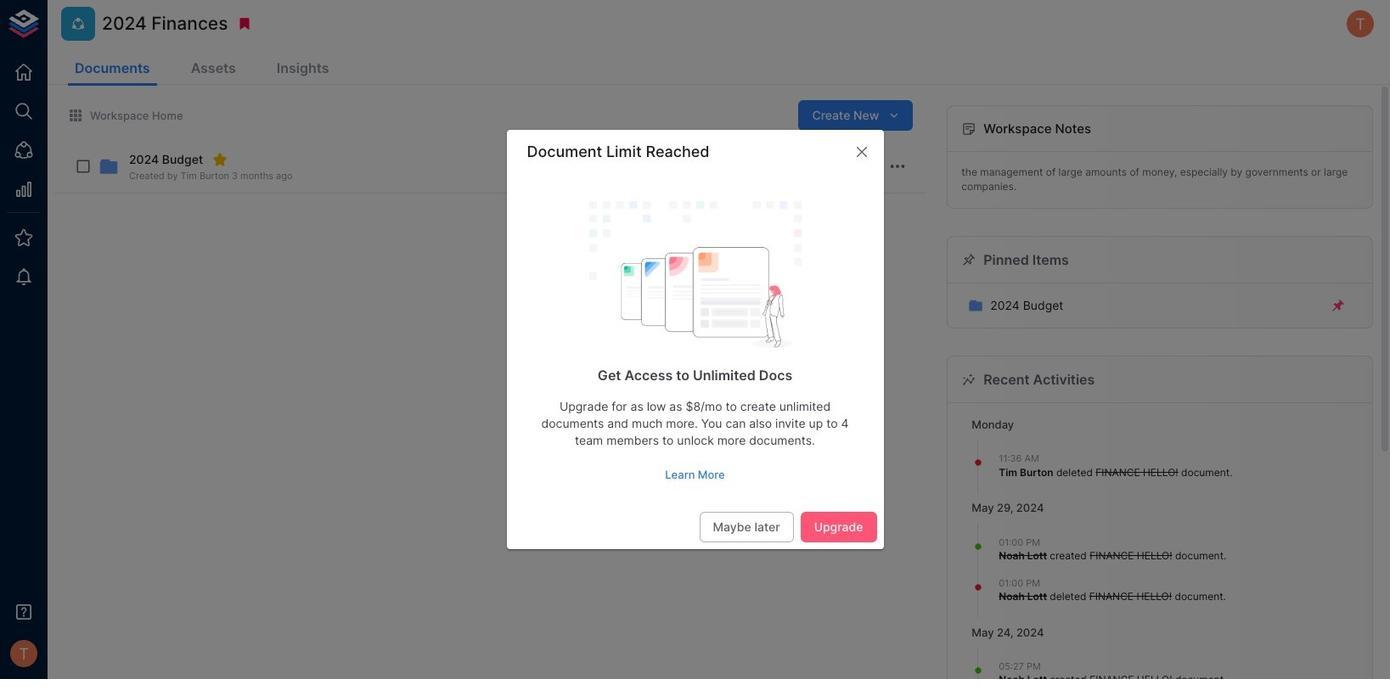 Task type: locate. For each thing, give the bounding box(es) containing it.
dialog
[[507, 130, 884, 550]]

unpin image
[[1331, 298, 1346, 313]]

remove favorite image
[[213, 152, 228, 167]]



Task type: describe. For each thing, give the bounding box(es) containing it.
remove bookmark image
[[237, 16, 253, 31]]



Task type: vqa. For each thing, say whether or not it's contained in the screenshot.
the Search Workspaces... "Text Field"
no



